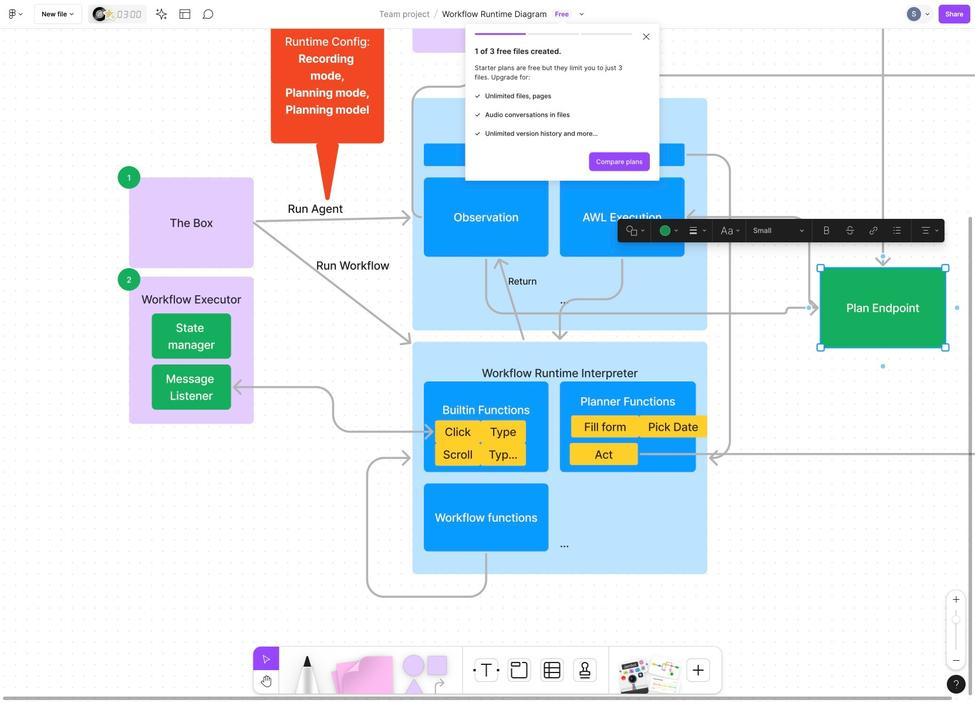 Task type: vqa. For each thing, say whether or not it's contained in the screenshot.
file thumbnail
no



Task type: locate. For each thing, give the bounding box(es) containing it.
multiplayer tools image
[[924, 0, 933, 28]]

view comments image
[[203, 8, 214, 20]]

selection properties menu region
[[618, 219, 945, 243]]

Line style, thin none field
[[682, 219, 710, 243]]

Shape, square field
[[618, 219, 648, 243]]

main toolbar region
[[0, 0, 975, 181]]

Color, green field
[[654, 219, 682, 243]]



Task type: describe. For each thing, give the bounding box(es) containing it.
Typeface, simple field
[[715, 219, 744, 243]]

File name text field
[[442, 6, 548, 22]]

Text alignment, text align center field
[[914, 219, 945, 243]]

diagram basics image
[[649, 656, 682, 681]]



